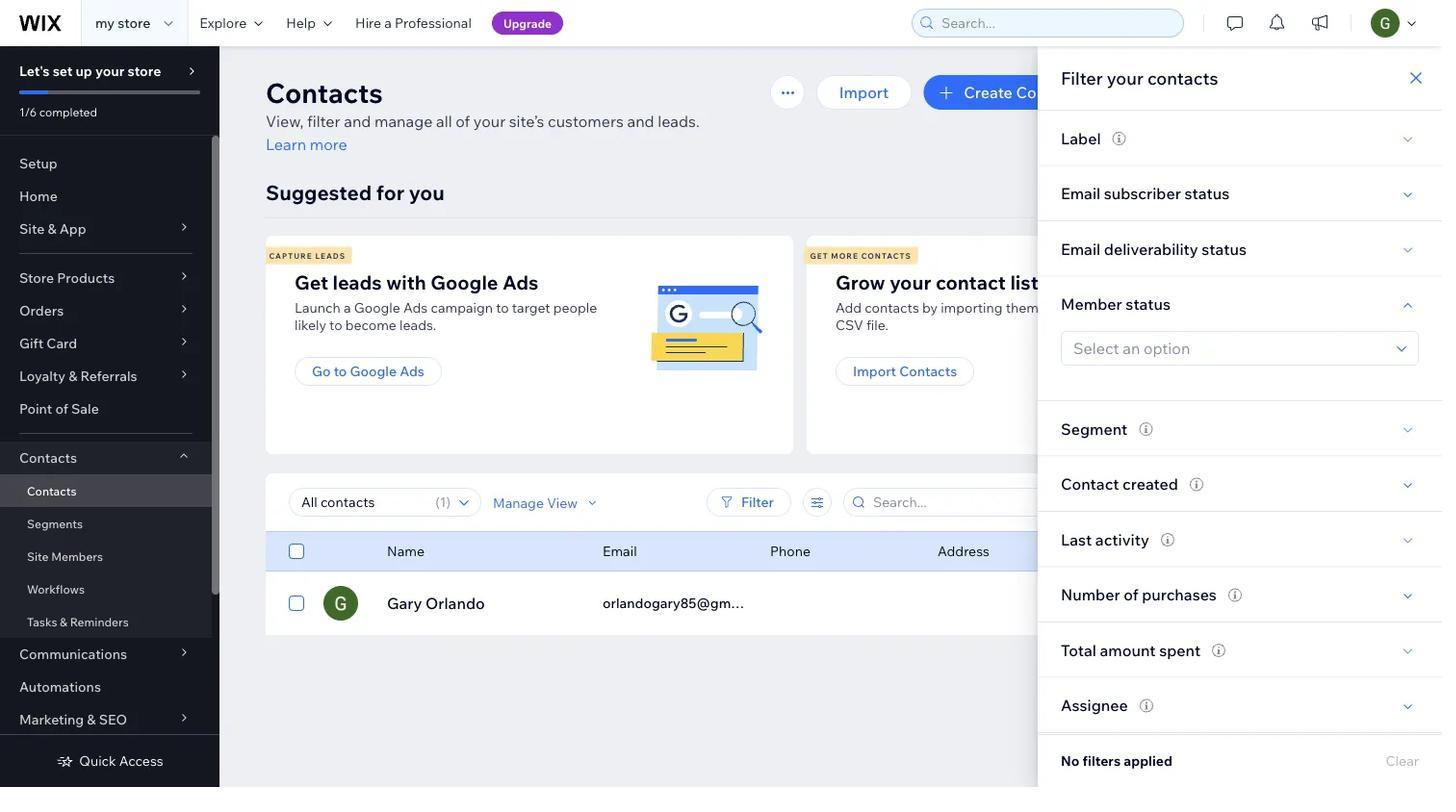 Task type: vqa. For each thing, say whether or not it's contained in the screenshot.
loyalty & referrals
yes



Task type: describe. For each thing, give the bounding box(es) containing it.
people
[[553, 299, 597, 316]]

my
[[95, 14, 115, 31]]

activity
[[1096, 530, 1149, 549]]

email for email deliverability status
[[1061, 239, 1101, 258]]

of for number of purchases
[[1124, 585, 1139, 604]]

status for email deliverability status
[[1202, 239, 1247, 258]]

my store
[[95, 14, 150, 31]]

1 vertical spatial contact
[[1061, 474, 1119, 494]]

become
[[345, 317, 397, 334]]

& for tasks
[[60, 615, 67, 629]]

purchases
[[1142, 585, 1217, 604]]

number
[[1061, 585, 1120, 604]]

loyalty & referrals
[[19, 368, 137, 385]]

deliverability
[[1104, 239, 1198, 258]]

0 vertical spatial google
[[431, 270, 498, 294]]

store inside sidebar element
[[127, 63, 161, 79]]

let's
[[19, 63, 50, 79]]

help
[[286, 14, 316, 31]]

leads. inside get leads with google ads launch a google ads campaign to target people likely to become leads.
[[400, 317, 436, 334]]

2 vertical spatial status
[[1126, 294, 1171, 314]]

contacts inside grow your contact list add contacts by importing them via gmail or a csv file.
[[865, 299, 919, 316]]

launch
[[295, 299, 341, 316]]

contacts
[[861, 251, 912, 260]]

tasks
[[27, 615, 57, 629]]

1 vertical spatial ads
[[403, 299, 428, 316]]

import for import contacts
[[853, 363, 896, 380]]

filter button
[[707, 488, 791, 517]]

contacts inside contacts view, filter and manage all of your site's customers and leads. learn more
[[266, 76, 383, 109]]

site & app button
[[0, 213, 212, 246]]

amount
[[1100, 640, 1156, 660]]

contacts view, filter and manage all of your site's customers and leads. learn more
[[266, 76, 700, 154]]

get more contacts
[[810, 251, 912, 260]]

app
[[59, 220, 86, 237]]

contact
[[936, 270, 1006, 294]]

2 vertical spatial email
[[603, 543, 637, 560]]

manage view
[[493, 494, 578, 511]]

communications button
[[0, 638, 212, 671]]

file.
[[866, 317, 889, 334]]

orders
[[19, 302, 64, 319]]

your inside sidebar element
[[95, 63, 124, 79]]

automations
[[19, 679, 101, 696]]

contacts inside dropdown button
[[19, 450, 77, 466]]

google inside go to google ads button
[[350, 363, 397, 380]]

manage
[[374, 112, 433, 131]]

name
[[387, 543, 425, 560]]

set
[[53, 63, 73, 79]]

import contacts
[[853, 363, 957, 380]]

contact inside button
[[1016, 83, 1074, 102]]

leads
[[315, 251, 346, 260]]

hire
[[355, 14, 381, 31]]

marketing
[[19, 711, 84, 728]]

2 and from the left
[[627, 112, 654, 131]]

tasks & reminders
[[27, 615, 129, 629]]

access
[[119, 753, 163, 770]]

subscriber
[[1104, 184, 1181, 203]]

store
[[19, 270, 54, 286]]

)
[[446, 494, 451, 511]]

0 vertical spatial contacts
[[1148, 67, 1218, 89]]

sidebar element
[[0, 46, 220, 788]]

a inside hire a professional link
[[384, 14, 392, 31]]

loyalty & referrals button
[[0, 360, 212, 393]]

target
[[512, 299, 550, 316]]

of inside contacts view, filter and manage all of your site's customers and leads. learn more
[[456, 112, 470, 131]]

site members
[[27, 549, 103, 564]]

Unsaved view field
[[296, 489, 430, 516]]

suggested for you
[[266, 180, 445, 205]]

gift
[[19, 335, 43, 352]]

segments link
[[0, 507, 212, 540]]

by
[[922, 299, 938, 316]]

& for site
[[48, 220, 56, 237]]

manage
[[493, 494, 544, 511]]

setup link
[[0, 147, 212, 180]]

& for loyalty
[[68, 368, 77, 385]]

marketing & seo button
[[0, 704, 212, 737]]

go to google ads button
[[295, 357, 442, 386]]

members
[[51, 549, 103, 564]]

assignee
[[1061, 696, 1128, 715]]

upgrade button
[[492, 12, 563, 35]]

setup
[[19, 155, 58, 172]]

with
[[386, 270, 426, 294]]

1 vertical spatial to
[[329, 317, 342, 334]]

leads. inside contacts view, filter and manage all of your site's customers and leads. learn more
[[658, 112, 700, 131]]

suggested
[[266, 180, 372, 205]]

1 vertical spatial google
[[354, 299, 400, 316]]

leads
[[333, 270, 382, 294]]

contact created
[[1061, 474, 1178, 494]]

manage view button
[[493, 494, 601, 511]]

last activity
[[1061, 530, 1149, 549]]

1
[[440, 494, 446, 511]]

contacts link
[[0, 475, 212, 507]]

to inside button
[[334, 363, 347, 380]]

segments
[[27, 517, 83, 531]]

importing
[[941, 299, 1003, 316]]

contacts up segments
[[27, 484, 76, 498]]

created
[[1123, 474, 1178, 494]]

0 vertical spatial to
[[496, 299, 509, 316]]

reminders
[[70, 615, 129, 629]]

import for import
[[839, 83, 889, 102]]

create contact button
[[924, 75, 1098, 110]]

via
[[1042, 299, 1060, 316]]

more
[[831, 251, 859, 260]]

applied
[[1124, 753, 1173, 770]]

your inside grow your contact list add contacts by importing them via gmail or a csv file.
[[890, 270, 931, 294]]

get
[[295, 270, 328, 294]]

email deliverability status
[[1061, 239, 1247, 258]]

status for email subscriber status
[[1185, 184, 1230, 203]]



Task type: locate. For each thing, give the bounding box(es) containing it.
2 vertical spatial google
[[350, 363, 397, 380]]

status right deliverability
[[1202, 239, 1247, 258]]

list containing get leads with google ads
[[263, 236, 1342, 454]]

contact right create
[[1016, 83, 1074, 102]]

gary orlando image
[[323, 586, 358, 621]]

store right my
[[118, 14, 150, 31]]

1/6
[[19, 104, 37, 119]]

1 horizontal spatial and
[[627, 112, 654, 131]]

to right go
[[334, 363, 347, 380]]

0 vertical spatial of
[[456, 112, 470, 131]]

all
[[436, 112, 452, 131]]

0 vertical spatial import
[[839, 83, 889, 102]]

to left target
[[496, 299, 509, 316]]

site inside site members link
[[27, 549, 49, 564]]

0 vertical spatial site
[[19, 220, 45, 237]]

1 vertical spatial filter
[[741, 494, 774, 511]]

(
[[435, 494, 440, 511]]

0 vertical spatial search... field
[[936, 10, 1177, 37]]

home link
[[0, 180, 212, 213]]

quick access
[[79, 753, 163, 770]]

search... field up address in the bottom right of the page
[[867, 489, 1068, 516]]

& for marketing
[[87, 711, 96, 728]]

a inside grow your contact list add contacts by importing them via gmail or a csv file.
[[1119, 299, 1126, 316]]

a down "leads"
[[344, 299, 351, 316]]

filter for filter your contacts
[[1061, 67, 1103, 89]]

& right tasks
[[60, 615, 67, 629]]

up
[[76, 63, 92, 79]]

ads inside button
[[400, 363, 424, 380]]

leads.
[[658, 112, 700, 131], [400, 317, 436, 334]]

of right number
[[1124, 585, 1139, 604]]

& inside popup button
[[48, 220, 56, 237]]

0 horizontal spatial of
[[55, 401, 68, 417]]

1 horizontal spatial of
[[456, 112, 470, 131]]

filters
[[1083, 753, 1121, 770]]

site members link
[[0, 540, 212, 573]]

ads down get leads with google ads launch a google ads campaign to target people likely to become leads.
[[400, 363, 424, 380]]

number of purchases
[[1061, 585, 1217, 604]]

status right "subscriber"
[[1185, 184, 1230, 203]]

leads. down the with
[[400, 317, 436, 334]]

create contact
[[964, 83, 1074, 102]]

phone
[[770, 543, 811, 560]]

1 vertical spatial of
[[55, 401, 68, 417]]

completed
[[39, 104, 97, 119]]

list
[[1010, 270, 1039, 294]]

google up campaign on the left top of page
[[431, 270, 498, 294]]

0 vertical spatial filter
[[1061, 67, 1103, 89]]

0 vertical spatial status
[[1185, 184, 1230, 203]]

contacts
[[266, 76, 383, 109], [899, 363, 957, 380], [19, 450, 77, 466], [27, 484, 76, 498]]

filter up phone
[[741, 494, 774, 511]]

None checkbox
[[289, 540, 304, 563], [289, 592, 304, 615], [289, 540, 304, 563], [289, 592, 304, 615]]

site & app
[[19, 220, 86, 237]]

filter your contacts
[[1061, 67, 1218, 89]]

customers
[[548, 112, 624, 131]]

workflows
[[27, 582, 85, 596]]

you
[[409, 180, 445, 205]]

2 horizontal spatial of
[[1124, 585, 1139, 604]]

get
[[810, 251, 829, 260]]

2 horizontal spatial a
[[1119, 299, 1126, 316]]

email subscriber status
[[1061, 184, 1230, 203]]

address
[[938, 543, 990, 560]]

& inside popup button
[[87, 711, 96, 728]]

csv
[[836, 317, 863, 334]]

contacts down "by"
[[899, 363, 957, 380]]

marketing & seo
[[19, 711, 127, 728]]

tasks & reminders link
[[0, 606, 212, 638]]

sale
[[71, 401, 99, 417]]

site down segments
[[27, 549, 49, 564]]

home
[[19, 188, 58, 205]]

0 horizontal spatial a
[[344, 299, 351, 316]]

2 vertical spatial of
[[1124, 585, 1139, 604]]

store products button
[[0, 262, 212, 295]]

filter up 'label'
[[1061, 67, 1103, 89]]

1 and from the left
[[344, 112, 371, 131]]

referrals
[[80, 368, 137, 385]]

filter for filter
[[741, 494, 774, 511]]

0 vertical spatial email
[[1061, 184, 1101, 203]]

or
[[1102, 299, 1116, 316]]

1 vertical spatial store
[[127, 63, 161, 79]]

1 vertical spatial contacts
[[865, 299, 919, 316]]

status right or
[[1126, 294, 1171, 314]]

campaign
[[431, 299, 493, 316]]

automations link
[[0, 671, 212, 704]]

view
[[547, 494, 578, 511]]

contacts down point of sale
[[19, 450, 77, 466]]

1 horizontal spatial contacts
[[1148, 67, 1218, 89]]

google up the "become"
[[354, 299, 400, 316]]

member status
[[1061, 294, 1171, 314]]

them
[[1006, 299, 1039, 316]]

to down launch
[[329, 317, 342, 334]]

1 horizontal spatial filter
[[1061, 67, 1103, 89]]

contacts inside button
[[899, 363, 957, 380]]

of for point of sale
[[55, 401, 68, 417]]

point
[[19, 401, 52, 417]]

capture
[[269, 251, 313, 260]]

ads down the with
[[403, 299, 428, 316]]

view,
[[266, 112, 304, 131]]

filter inside filter button
[[741, 494, 774, 511]]

and right customers
[[627, 112, 654, 131]]

quick
[[79, 753, 116, 770]]

0 horizontal spatial filter
[[741, 494, 774, 511]]

site for site & app
[[19, 220, 45, 237]]

contacts up filter
[[266, 76, 383, 109]]

and right filter
[[344, 112, 371, 131]]

store down my store
[[127, 63, 161, 79]]

help button
[[275, 0, 344, 46]]

hire a professional
[[355, 14, 472, 31]]

& left app
[[48, 220, 56, 237]]

1 vertical spatial search... field
[[867, 489, 1068, 516]]

site's
[[509, 112, 544, 131]]

label
[[1061, 128, 1101, 148]]

orlandogary85@gmail.com
[[603, 595, 776, 612]]

no filters applied
[[1061, 753, 1173, 770]]

2 vertical spatial ads
[[400, 363, 424, 380]]

a right hire
[[384, 14, 392, 31]]

gmail
[[1063, 299, 1099, 316]]

0 horizontal spatial leads.
[[400, 317, 436, 334]]

list
[[263, 236, 1342, 454]]

workflows link
[[0, 573, 212, 606]]

products
[[57, 270, 115, 286]]

loyalty
[[19, 368, 65, 385]]

gift card
[[19, 335, 77, 352]]

0 horizontal spatial and
[[344, 112, 371, 131]]

email up orlandogary85@gmail.com
[[603, 543, 637, 560]]

0 horizontal spatial contacts
[[865, 299, 919, 316]]

a right or
[[1119, 299, 1126, 316]]

& inside dropdown button
[[68, 368, 77, 385]]

status
[[1185, 184, 1230, 203], [1202, 239, 1247, 258], [1126, 294, 1171, 314]]

seo
[[99, 711, 127, 728]]

search... field up create contact
[[936, 10, 1177, 37]]

0 vertical spatial contact
[[1016, 83, 1074, 102]]

site inside site & app popup button
[[19, 220, 45, 237]]

filter
[[307, 112, 340, 131]]

of right all
[[456, 112, 470, 131]]

likely
[[295, 317, 326, 334]]

1 horizontal spatial a
[[384, 14, 392, 31]]

of left the sale
[[55, 401, 68, 417]]

and
[[344, 112, 371, 131], [627, 112, 654, 131]]

1 vertical spatial status
[[1202, 239, 1247, 258]]

email down 'label'
[[1061, 184, 1101, 203]]

import contacts button
[[836, 357, 974, 386]]

a inside get leads with google ads launch a google ads campaign to target people likely to become leads.
[[344, 299, 351, 316]]

no
[[1061, 753, 1080, 770]]

your inside contacts view, filter and manage all of your site's customers and leads. learn more
[[474, 112, 506, 131]]

1 vertical spatial email
[[1061, 239, 1101, 258]]

google down the "become"
[[350, 363, 397, 380]]

& right loyalty
[[68, 368, 77, 385]]

get leads with google ads launch a google ads campaign to target people likely to become leads.
[[295, 270, 597, 334]]

0 vertical spatial ads
[[503, 270, 539, 294]]

import inside button
[[853, 363, 896, 380]]

site
[[19, 220, 45, 237], [27, 549, 49, 564]]

Select an option field
[[1068, 332, 1391, 365]]

( 1 )
[[435, 494, 451, 511]]

0 vertical spatial leads.
[[658, 112, 700, 131]]

site down home
[[19, 220, 45, 237]]

a
[[384, 14, 392, 31], [344, 299, 351, 316], [1119, 299, 1126, 316]]

of inside sidebar element
[[55, 401, 68, 417]]

point of sale link
[[0, 393, 212, 426]]

contact down segment
[[1061, 474, 1119, 494]]

site for site members
[[27, 549, 49, 564]]

gary orlando
[[387, 594, 485, 613]]

go
[[312, 363, 331, 380]]

contacts
[[1148, 67, 1218, 89], [865, 299, 919, 316]]

import button
[[816, 75, 912, 110]]

1 horizontal spatial leads.
[[658, 112, 700, 131]]

& left seo on the bottom left
[[87, 711, 96, 728]]

1 vertical spatial leads.
[[400, 317, 436, 334]]

let's set up your store
[[19, 63, 161, 79]]

segment
[[1061, 419, 1128, 438]]

import inside button
[[839, 83, 889, 102]]

Search... field
[[936, 10, 1177, 37], [867, 489, 1068, 516]]

leads. right customers
[[658, 112, 700, 131]]

1 vertical spatial import
[[853, 363, 896, 380]]

create
[[964, 83, 1013, 102]]

email for email subscriber status
[[1061, 184, 1101, 203]]

filter
[[1061, 67, 1103, 89], [741, 494, 774, 511]]

member
[[1061, 294, 1122, 314]]

2 vertical spatial to
[[334, 363, 347, 380]]

email up the member
[[1061, 239, 1101, 258]]

0 vertical spatial store
[[118, 14, 150, 31]]

ads up target
[[503, 270, 539, 294]]

1 vertical spatial site
[[27, 549, 49, 564]]



